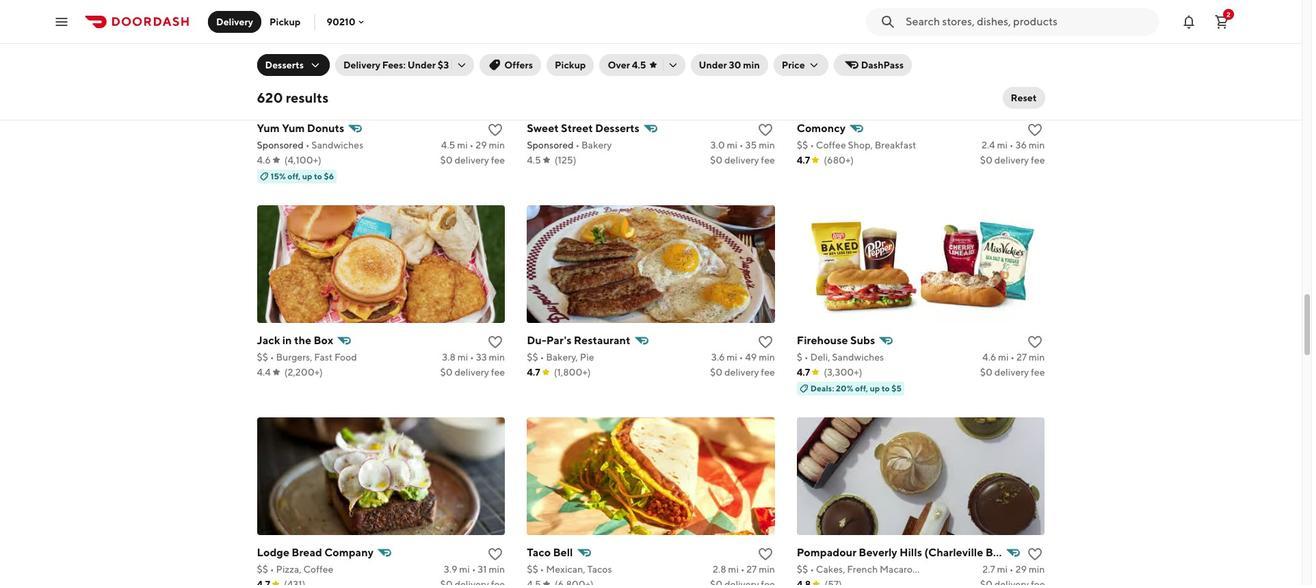 Task type: describe. For each thing, give the bounding box(es) containing it.
4.7 for firehouse subs
[[797, 367, 810, 377]]

mi for lodge bread company
[[459, 564, 470, 575]]

sweet street desserts
[[527, 122, 640, 135]]

min for lodge bread company
[[489, 564, 505, 575]]

$​0 delivery fee for comoncy
[[980, 154, 1045, 165]]

mi for du-par's restaurant
[[727, 351, 738, 362]]

4.6 for 4.6
[[257, 154, 271, 165]]

4.6 for 4.6 mi • 27 min
[[983, 351, 996, 362]]

dashpass
[[861, 60, 904, 70]]

mi for jack in the box
[[458, 351, 468, 362]]

du-
[[527, 334, 547, 347]]

sponsored • bakery
[[527, 139, 612, 150]]

0 vertical spatial sandwiches
[[312, 139, 364, 150]]

15%
[[271, 171, 286, 181]]

open menu image
[[53, 13, 70, 30]]

food
[[335, 351, 357, 362]]

mi for yum yum donuts
[[457, 139, 468, 150]]

27 for taco bell
[[747, 564, 757, 575]]

20%
[[836, 383, 854, 393]]

$​0 delivery fee for du-par's restaurant
[[710, 367, 775, 377]]

(2,200+)
[[285, 367, 323, 377]]

pie
[[580, 351, 594, 362]]

$​0 for comoncy
[[980, 154, 993, 165]]

$3
[[438, 60, 449, 70]]

reset
[[1011, 92, 1037, 103]]

$$ • cakes, french macarons
[[797, 564, 923, 575]]

price
[[782, 60, 805, 70]]

par's
[[547, 334, 572, 347]]

click to add this store to your saved list image for firehouse subs
[[1027, 334, 1044, 350]]

3.9 mi • 31 min
[[444, 564, 505, 575]]

shop,
[[848, 139, 873, 150]]

min for taco bell
[[759, 564, 775, 575]]

company
[[325, 546, 374, 559]]

fees:
[[382, 60, 406, 70]]

$$ for comoncy
[[797, 139, 808, 150]]

$$ for lodge bread company
[[257, 564, 268, 575]]

$
[[797, 351, 803, 362]]

subs
[[851, 334, 875, 347]]

lodge
[[257, 546, 289, 559]]

click to add this store to your saved list image for taco bell
[[757, 546, 774, 562]]

cakes,
[[816, 564, 845, 575]]

offers button
[[480, 54, 541, 76]]

3.6 mi • 49 min
[[711, 351, 775, 362]]

1 yum from the left
[[257, 122, 280, 135]]

firehouse subs
[[797, 334, 875, 347]]

0 horizontal spatial pickup button
[[261, 11, 309, 33]]

over
[[608, 60, 630, 70]]

2.4 mi • 36 min
[[982, 139, 1045, 150]]

sweet
[[527, 122, 559, 135]]

desserts inside button
[[265, 60, 304, 70]]

min for sweet street desserts
[[759, 139, 775, 150]]

3 items, open order cart image
[[1214, 13, 1230, 30]]

31
[[478, 564, 487, 575]]

dashpass button
[[834, 54, 912, 76]]

1 horizontal spatial up
[[870, 383, 880, 393]]

min inside under 30 min button
[[743, 60, 760, 70]]

0 vertical spatial up
[[302, 171, 312, 181]]

delivery for delivery fees: under $3
[[343, 60, 380, 70]]

90210 button
[[327, 16, 367, 27]]

0 vertical spatial pickup
[[270, 16, 301, 27]]

sponsored for yum
[[257, 139, 304, 150]]

burgers,
[[276, 351, 312, 362]]

jack in the box
[[257, 334, 333, 347]]

mi for pompadour beverly hills (charleville blvd)
[[997, 564, 1008, 575]]

0 horizontal spatial to
[[314, 171, 322, 181]]

1 under from the left
[[408, 60, 436, 70]]

fee for yum yum donuts
[[491, 154, 505, 165]]

box
[[314, 334, 333, 347]]

sponsored • sandwiches
[[257, 139, 364, 150]]

$5
[[892, 383, 902, 393]]

$​0 for jack in the box
[[440, 367, 453, 377]]

3.0
[[711, 139, 725, 150]]

hills
[[900, 546, 922, 559]]

1 horizontal spatial desserts
[[595, 122, 640, 135]]

breakfast
[[875, 139, 917, 150]]

$​0 for firehouse subs
[[980, 367, 993, 377]]

deals: 20% off, up to $5
[[811, 383, 902, 393]]

3.8 mi • 33 min
[[442, 351, 505, 362]]

3.8
[[442, 351, 456, 362]]

27 for firehouse subs
[[1017, 351, 1027, 362]]

restaurant
[[574, 334, 631, 347]]

4.7 for du-par's restaurant
[[527, 367, 540, 377]]

Store search: begin typing to search for stores available on DoorDash text field
[[906, 14, 1151, 29]]

macarons
[[880, 564, 923, 575]]

4.7 for comoncy
[[797, 154, 810, 165]]

4.4
[[257, 367, 271, 377]]

$$ for pompadour beverly hills (charleville blvd)
[[797, 564, 808, 575]]

$$ • burgers, fast food
[[257, 351, 357, 362]]

blvd)
[[986, 546, 1013, 559]]

(3,300+)
[[824, 367, 862, 377]]

fee for du-par's restaurant
[[761, 367, 775, 377]]

street
[[561, 122, 593, 135]]

1 vertical spatial coffee
[[303, 564, 334, 575]]

1 vertical spatial sandwiches
[[832, 351, 884, 362]]

$$ • mexican, tacos
[[527, 564, 612, 575]]

36
[[1016, 139, 1027, 150]]

(1,800+)
[[554, 367, 591, 377]]

click to add this store to your saved list image for yum yum donuts
[[487, 122, 504, 138]]

$​0 delivery fee for yum yum donuts
[[440, 154, 505, 165]]

$​0 for yum yum donuts
[[440, 154, 453, 165]]

49
[[745, 351, 757, 362]]

delivery for sweet street desserts
[[725, 154, 759, 165]]

$$ for du-par's restaurant
[[527, 351, 538, 362]]

over 4.5 button
[[600, 54, 685, 76]]

1 horizontal spatial off,
[[855, 383, 868, 393]]

taco bell
[[527, 546, 573, 559]]

2 yum from the left
[[282, 122, 305, 135]]

33
[[476, 351, 487, 362]]

(4,100+)
[[285, 154, 322, 165]]

2.8
[[713, 564, 726, 575]]

beverly
[[859, 546, 898, 559]]

4.5 inside button
[[632, 60, 646, 70]]

bakery,
[[546, 351, 578, 362]]

$​0 for du-par's restaurant
[[710, 367, 723, 377]]

offers
[[505, 60, 533, 70]]

click to add this store to your saved list image for lodge bread company
[[487, 546, 504, 562]]

$$ for taco bell
[[527, 564, 538, 575]]

click to add this store to your saved list image for comoncy
[[1027, 122, 1044, 138]]

fee for jack in the box
[[491, 367, 505, 377]]

mi for taco bell
[[728, 564, 739, 575]]

pompadour beverly hills (charleville blvd)
[[797, 546, 1013, 559]]

fee for firehouse subs
[[1031, 367, 1045, 377]]

delivery button
[[208, 11, 261, 33]]



Task type: locate. For each thing, give the bounding box(es) containing it.
click to add this store to your saved list image up 3.0 mi • 35 min
[[757, 122, 774, 138]]

29
[[476, 139, 487, 150], [1016, 564, 1027, 575]]

delivery down 3.0 mi • 35 min
[[725, 154, 759, 165]]

under
[[408, 60, 436, 70], [699, 60, 727, 70]]

0 vertical spatial to
[[314, 171, 322, 181]]

620 results
[[257, 90, 329, 105]]

4.5 mi • 29 min
[[441, 139, 505, 150]]

2 vertical spatial 4.5
[[527, 154, 541, 165]]

3.0 mi • 35 min
[[711, 139, 775, 150]]

off, right 20%
[[855, 383, 868, 393]]

click to add this store to your saved list image for sweet street desserts
[[757, 122, 774, 138]]

to left $6
[[314, 171, 322, 181]]

35
[[746, 139, 757, 150]]

1 horizontal spatial to
[[882, 383, 890, 393]]

$​0 delivery fee down the 3.6 mi • 49 min
[[710, 367, 775, 377]]

$​0 down '4.5 mi • 29 min'
[[440, 154, 453, 165]]

notification bell image
[[1181, 13, 1198, 30]]

click to add this store to your saved list image up 2.8 mi • 27 min
[[757, 546, 774, 562]]

4.5 for 4.5
[[527, 154, 541, 165]]

lodge bread company
[[257, 546, 374, 559]]

1 vertical spatial 4.6
[[983, 351, 996, 362]]

coffee
[[816, 139, 846, 150], [303, 564, 334, 575]]

$​0 down 2.4
[[980, 154, 993, 165]]

up left $5
[[870, 383, 880, 393]]

0 horizontal spatial delivery
[[216, 16, 253, 27]]

0 horizontal spatial pickup
[[270, 16, 301, 27]]

under inside button
[[699, 60, 727, 70]]

up down (4,100+)
[[302, 171, 312, 181]]

0 horizontal spatial up
[[302, 171, 312, 181]]

4.5
[[632, 60, 646, 70], [441, 139, 455, 150], [527, 154, 541, 165]]

coffee up the (680+)
[[816, 139, 846, 150]]

delivery down 4.6 mi • 27 min
[[995, 367, 1029, 377]]

sponsored down sweet
[[527, 139, 574, 150]]

1 horizontal spatial 4.5
[[527, 154, 541, 165]]

$​0 delivery fee down 3.8 mi • 33 min
[[440, 367, 505, 377]]

4.6 mi • 27 min
[[983, 351, 1045, 362]]

to
[[314, 171, 322, 181], [882, 383, 890, 393]]

firehouse
[[797, 334, 848, 347]]

deals:
[[811, 383, 834, 393]]

0 vertical spatial coffee
[[816, 139, 846, 150]]

min for du-par's restaurant
[[759, 351, 775, 362]]

delivery
[[216, 16, 253, 27], [343, 60, 380, 70]]

1 horizontal spatial delivery
[[343, 60, 380, 70]]

1 vertical spatial desserts
[[595, 122, 640, 135]]

click to add this store to your saved list image
[[757, 122, 774, 138], [1027, 122, 1044, 138], [757, 334, 774, 350], [487, 546, 504, 562], [757, 546, 774, 562]]

0 vertical spatial delivery
[[216, 16, 253, 27]]

sponsored for sweet
[[527, 139, 574, 150]]

$​0 delivery fee down 4.6 mi • 27 min
[[980, 367, 1045, 377]]

delivery down the 3.6 mi • 49 min
[[725, 367, 759, 377]]

0 horizontal spatial under
[[408, 60, 436, 70]]

4.7 left the (680+)
[[797, 154, 810, 165]]

29 for pompadour beverly hills (charleville blvd)
[[1016, 564, 1027, 575]]

1 horizontal spatial 4.6
[[983, 351, 996, 362]]

$$ down taco on the left bottom
[[527, 564, 538, 575]]

0 horizontal spatial yum
[[257, 122, 280, 135]]

under left '$3'
[[408, 60, 436, 70]]

$​0 down 3.0
[[710, 154, 723, 165]]

yum up sponsored • sandwiches
[[282, 122, 305, 135]]

$$ • coffee shop, breakfast
[[797, 139, 917, 150]]

0 vertical spatial desserts
[[265, 60, 304, 70]]

30
[[729, 60, 741, 70]]

$$ for jack in the box
[[257, 351, 268, 362]]

fee down 2.4 mi • 36 min
[[1031, 154, 1045, 165]]

reset button
[[1003, 87, 1045, 109]]

mi
[[457, 139, 468, 150], [727, 139, 738, 150], [997, 139, 1008, 150], [458, 351, 468, 362], [727, 351, 738, 362], [998, 351, 1009, 362], [459, 564, 470, 575], [728, 564, 739, 575], [997, 564, 1008, 575]]

tacos
[[587, 564, 612, 575]]

min for comoncy
[[1029, 139, 1045, 150]]

sponsored down yum yum donuts
[[257, 139, 304, 150]]

min for jack in the box
[[489, 351, 505, 362]]

$$ down the comoncy
[[797, 139, 808, 150]]

2 button
[[1208, 8, 1236, 35]]

click to add this store to your saved list image for pompadour beverly hills (charleville blvd)
[[1027, 546, 1044, 562]]

$​0 down 3.8
[[440, 367, 453, 377]]

$​0 delivery fee down 2.4 mi • 36 min
[[980, 154, 1045, 165]]

0 horizontal spatial off,
[[288, 171, 301, 181]]

1 vertical spatial to
[[882, 383, 890, 393]]

0 vertical spatial 4.5
[[632, 60, 646, 70]]

0 vertical spatial 4.6
[[257, 154, 271, 165]]

$​0 down 3.6
[[710, 367, 723, 377]]

1 vertical spatial 4.5
[[441, 139, 455, 150]]

1 sponsored from the left
[[257, 139, 304, 150]]

1 horizontal spatial coffee
[[816, 139, 846, 150]]

(charleville
[[925, 546, 984, 559]]

sandwiches
[[312, 139, 364, 150], [832, 351, 884, 362]]

click to add this store to your saved list image for jack in the box
[[487, 334, 504, 350]]

fee
[[491, 154, 505, 165], [761, 154, 775, 165], [1031, 154, 1045, 165], [491, 367, 505, 377], [761, 367, 775, 377], [1031, 367, 1045, 377]]

$$ left cakes,
[[797, 564, 808, 575]]

delivery
[[455, 154, 489, 165], [725, 154, 759, 165], [995, 154, 1029, 165], [455, 367, 489, 377], [725, 367, 759, 377], [995, 367, 1029, 377]]

delivery down '4.5 mi • 29 min'
[[455, 154, 489, 165]]

off,
[[288, 171, 301, 181], [855, 383, 868, 393]]

0 horizontal spatial desserts
[[265, 60, 304, 70]]

3.9
[[444, 564, 457, 575]]

1 horizontal spatial yum
[[282, 122, 305, 135]]

click to add this store to your saved list image up 2.7 mi • 29 min
[[1027, 546, 1044, 562]]

fee down 4.6 mi • 27 min
[[1031, 367, 1045, 377]]

0 horizontal spatial 29
[[476, 139, 487, 150]]

2 sponsored from the left
[[527, 139, 574, 150]]

results
[[286, 90, 329, 105]]

mexican,
[[546, 564, 586, 575]]

delivery for comoncy
[[995, 154, 1029, 165]]

bell
[[553, 546, 573, 559]]

0 horizontal spatial sandwiches
[[312, 139, 364, 150]]

fee down '4.5 mi • 29 min'
[[491, 154, 505, 165]]

off, right 15%
[[288, 171, 301, 181]]

fee for sweet street desserts
[[761, 154, 775, 165]]

delivery down 3.8 mi • 33 min
[[455, 367, 489, 377]]

under 30 min
[[699, 60, 760, 70]]

pizza,
[[276, 564, 302, 575]]

(680+)
[[824, 154, 854, 165]]

desserts
[[265, 60, 304, 70], [595, 122, 640, 135]]

1 vertical spatial 27
[[747, 564, 757, 575]]

under left the 30
[[699, 60, 727, 70]]

delivery for du-par's restaurant
[[725, 367, 759, 377]]

0 horizontal spatial 27
[[747, 564, 757, 575]]

min for yum yum donuts
[[489, 139, 505, 150]]

$$ • bakery, pie
[[527, 351, 594, 362]]

•
[[306, 139, 310, 150], [470, 139, 474, 150], [576, 139, 580, 150], [740, 139, 744, 150], [810, 139, 814, 150], [1010, 139, 1014, 150], [270, 351, 274, 362], [470, 351, 474, 362], [540, 351, 544, 362], [739, 351, 743, 362], [805, 351, 809, 362], [1011, 351, 1015, 362], [270, 564, 274, 575], [472, 564, 476, 575], [540, 564, 544, 575], [741, 564, 745, 575], [810, 564, 814, 575], [1010, 564, 1014, 575]]

2.7
[[983, 564, 995, 575]]

pickup left over
[[555, 60, 586, 70]]

pickup button left over
[[547, 54, 594, 76]]

$​0 delivery fee for sweet street desserts
[[710, 154, 775, 165]]

1 horizontal spatial 27
[[1017, 351, 1027, 362]]

$​0 delivery fee for jack in the box
[[440, 367, 505, 377]]

fast
[[314, 351, 333, 362]]

$​0 down 4.6 mi • 27 min
[[980, 367, 993, 377]]

desserts up bakery
[[595, 122, 640, 135]]

sandwiches down subs
[[832, 351, 884, 362]]

0 horizontal spatial coffee
[[303, 564, 334, 575]]

$6
[[324, 171, 334, 181]]

$​0 delivery fee
[[440, 154, 505, 165], [710, 154, 775, 165], [980, 154, 1045, 165], [440, 367, 505, 377], [710, 367, 775, 377], [980, 367, 1045, 377]]

4.6
[[257, 154, 271, 165], [983, 351, 996, 362]]

coffee down lodge bread company
[[303, 564, 334, 575]]

fee for comoncy
[[1031, 154, 1045, 165]]

4.5 for 4.5 mi • 29 min
[[441, 139, 455, 150]]

click to add this store to your saved list image up '4.5 mi • 29 min'
[[487, 122, 504, 138]]

pickup button up desserts button
[[261, 11, 309, 33]]

$​0 for sweet street desserts
[[710, 154, 723, 165]]

bread
[[292, 546, 322, 559]]

sandwiches down donuts
[[312, 139, 364, 150]]

delivery for delivery
[[216, 16, 253, 27]]

0 horizontal spatial 4.5
[[441, 139, 455, 150]]

delivery for yum yum donuts
[[455, 154, 489, 165]]

click to add this store to your saved list image up 3.8 mi • 33 min
[[487, 334, 504, 350]]

mi for firehouse subs
[[998, 351, 1009, 362]]

$​0 delivery fee down '4.5 mi • 29 min'
[[440, 154, 505, 165]]

click to add this store to your saved list image up 2.4 mi • 36 min
[[1027, 122, 1044, 138]]

1 horizontal spatial under
[[699, 60, 727, 70]]

2.8 mi • 27 min
[[713, 564, 775, 575]]

1 vertical spatial off,
[[855, 383, 868, 393]]

1 horizontal spatial sandwiches
[[832, 351, 884, 362]]

delivery for firehouse subs
[[995, 367, 1029, 377]]

$$ down du- at bottom left
[[527, 351, 538, 362]]

du-par's restaurant
[[527, 334, 631, 347]]

1 vertical spatial 29
[[1016, 564, 1027, 575]]

2
[[1227, 10, 1231, 18]]

bakery
[[582, 139, 612, 150]]

0 vertical spatial pickup button
[[261, 11, 309, 33]]

1 horizontal spatial 29
[[1016, 564, 1027, 575]]

90210
[[327, 16, 356, 27]]

0 vertical spatial 29
[[476, 139, 487, 150]]

jack
[[257, 334, 280, 347]]

2 under from the left
[[699, 60, 727, 70]]

mi for comoncy
[[997, 139, 1008, 150]]

$ • deli, sandwiches
[[797, 351, 884, 362]]

2.4
[[982, 139, 995, 150]]

min
[[743, 60, 760, 70], [489, 139, 505, 150], [759, 139, 775, 150], [1029, 139, 1045, 150], [489, 351, 505, 362], [759, 351, 775, 362], [1029, 351, 1045, 362], [489, 564, 505, 575], [759, 564, 775, 575], [1029, 564, 1045, 575]]

$​0 delivery fee for firehouse subs
[[980, 367, 1045, 377]]

in
[[282, 334, 292, 347]]

3.6
[[711, 351, 725, 362]]

click to add this store to your saved list image for du-par's restaurant
[[757, 334, 774, 350]]

click to add this store to your saved list image up the 3.6 mi • 49 min
[[757, 334, 774, 350]]

yum down 620 in the top of the page
[[257, 122, 280, 135]]

0 horizontal spatial sponsored
[[257, 139, 304, 150]]

click to add this store to your saved list image up "3.9 mi • 31 min"
[[487, 546, 504, 562]]

comoncy
[[797, 122, 846, 135]]

1 horizontal spatial pickup button
[[547, 54, 594, 76]]

pickup up desserts button
[[270, 16, 301, 27]]

mi for sweet street desserts
[[727, 139, 738, 150]]

click to add this store to your saved list image up 4.6 mi • 27 min
[[1027, 334, 1044, 350]]

delivery fees: under $3
[[343, 60, 449, 70]]

1 vertical spatial up
[[870, 383, 880, 393]]

1 horizontal spatial pickup
[[555, 60, 586, 70]]

0 horizontal spatial 4.6
[[257, 154, 271, 165]]

pompadour
[[797, 546, 857, 559]]

4.7 down $$ • bakery, pie
[[527, 367, 540, 377]]

click to add this store to your saved list image
[[487, 122, 504, 138], [487, 334, 504, 350], [1027, 334, 1044, 350], [1027, 546, 1044, 562]]

fee down 3.8 mi • 33 min
[[491, 367, 505, 377]]

4.7 down $
[[797, 367, 810, 377]]

to left $5
[[882, 383, 890, 393]]

(125)
[[555, 154, 576, 165]]

1 horizontal spatial sponsored
[[527, 139, 574, 150]]

0 vertical spatial 27
[[1017, 351, 1027, 362]]

the
[[294, 334, 311, 347]]

delivery for jack in the box
[[455, 367, 489, 377]]

1 vertical spatial pickup button
[[547, 54, 594, 76]]

under 30 min button
[[691, 54, 768, 76]]

1 vertical spatial delivery
[[343, 60, 380, 70]]

$$ down lodge
[[257, 564, 268, 575]]

min for firehouse subs
[[1029, 351, 1045, 362]]

1 vertical spatial pickup
[[555, 60, 586, 70]]

15% off, up to $6
[[271, 171, 334, 181]]

yum yum donuts
[[257, 122, 344, 135]]

29 for yum yum donuts
[[476, 139, 487, 150]]

$$ up 4.4
[[257, 351, 268, 362]]

620
[[257, 90, 283, 105]]

$​0 delivery fee down 3.0 mi • 35 min
[[710, 154, 775, 165]]

fee down the 3.6 mi • 49 min
[[761, 367, 775, 377]]

2 horizontal spatial 4.5
[[632, 60, 646, 70]]

delivery inside delivery button
[[216, 16, 253, 27]]

min for pompadour beverly hills (charleville blvd)
[[1029, 564, 1045, 575]]

desserts up 620 results at the left top of the page
[[265, 60, 304, 70]]

fee down 3.0 mi • 35 min
[[761, 154, 775, 165]]

french
[[847, 564, 878, 575]]

delivery down 2.4 mi • 36 min
[[995, 154, 1029, 165]]

0 vertical spatial off,
[[288, 171, 301, 181]]

$$ • pizza, coffee
[[257, 564, 334, 575]]

2.7 mi • 29 min
[[983, 564, 1045, 575]]

desserts button
[[257, 54, 330, 76]]



Task type: vqa. For each thing, say whether or not it's contained in the screenshot.
middle Cream
no



